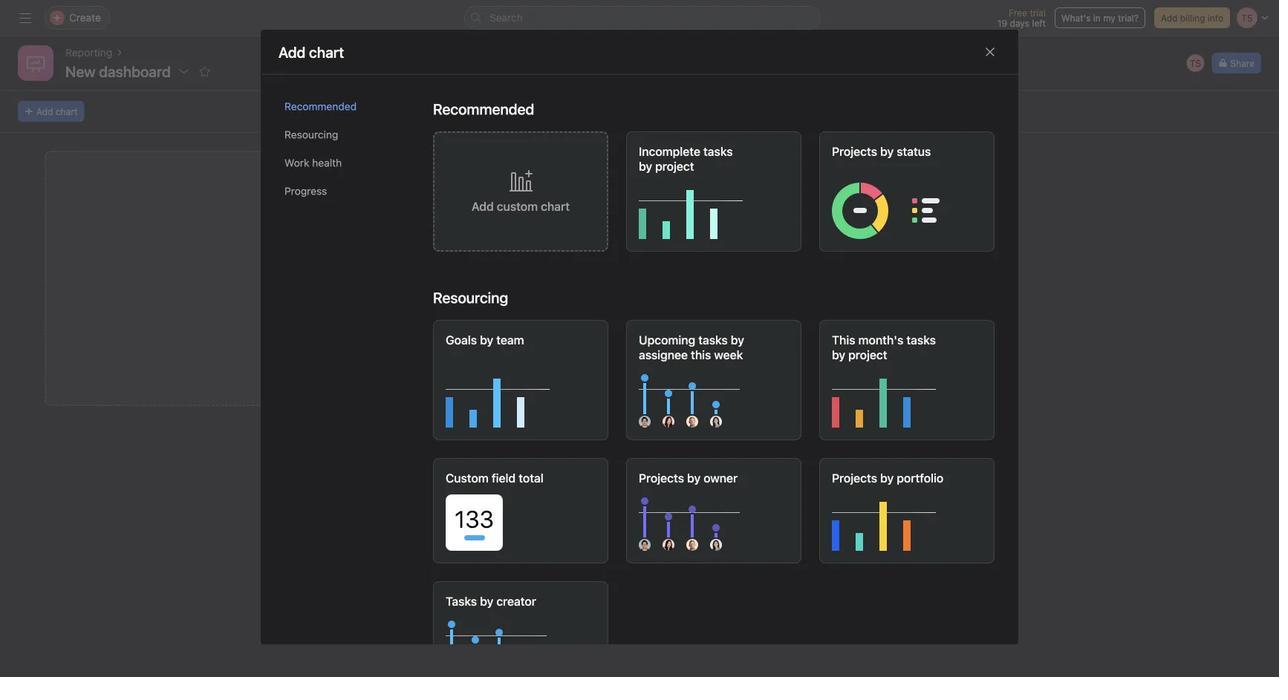 Task type: locate. For each thing, give the bounding box(es) containing it.
by project inside incomplete tasks by project
[[639, 159, 695, 173]]

free
[[1009, 7, 1028, 18]]

add chart
[[279, 43, 344, 60]]

0 vertical spatial image of a multicolored column chart image
[[832, 368, 984, 428]]

upcoming
[[639, 333, 696, 347]]

0 vertical spatial image of a blue lollipop chart image
[[639, 368, 791, 428]]

image of a purple lollipop chart image
[[639, 492, 791, 551]]

0 vertical spatial resourcing
[[285, 129, 338, 141]]

projects by status button
[[820, 131, 995, 252]]

1 vertical spatial image of a multicolored column chart image
[[832, 492, 984, 551]]

tasks right incomplete
[[704, 144, 733, 158]]

report image
[[27, 54, 45, 72]]

image of a blue lollipop chart image inside tasks by creator button
[[446, 615, 598, 675]]

in
[[1094, 13, 1101, 23]]

this week
[[691, 348, 743, 362]]

1 horizontal spatial by project
[[832, 348, 888, 362]]

progress button
[[285, 177, 410, 206]]

goals by team
[[446, 333, 524, 347]]

image of a blue column chart image
[[446, 368, 598, 428]]

projects left by portfolio
[[832, 471, 878, 485]]

0 horizontal spatial by project
[[639, 159, 695, 173]]

by portfolio
[[881, 471, 944, 485]]

search list box
[[465, 6, 821, 30]]

ts
[[1191, 58, 1202, 68]]

1 image of a multicolored column chart image from the top
[[832, 368, 984, 428]]

tasks up this week
[[699, 333, 728, 347]]

image of a blue lollipop chart image
[[639, 368, 791, 428], [446, 615, 598, 675]]

reporting
[[65, 46, 112, 59]]

image of a blue lollipop chart image for tasks by creator
[[446, 615, 598, 675]]

what's in my trial?
[[1062, 13, 1139, 23]]

this
[[832, 333, 856, 347]]

projects inside 'button'
[[832, 471, 878, 485]]

0 horizontal spatial add
[[36, 106, 53, 117]]

upcoming tasks by assignee this week
[[639, 333, 745, 362]]

custom chart
[[497, 199, 570, 213]]

0 horizontal spatial image of a blue lollipop chart image
[[446, 615, 598, 675]]

incomplete tasks by project button
[[627, 131, 802, 252]]

tasks inside upcoming tasks by assignee this week
[[699, 333, 728, 347]]

0 horizontal spatial recommended
[[285, 100, 357, 113]]

my
[[1104, 13, 1116, 23]]

image of a multicolored column chart image down this month's tasks by project
[[832, 368, 984, 428]]

resourcing
[[285, 129, 338, 141], [433, 289, 509, 306]]

resourcing up "work health"
[[285, 129, 338, 141]]

projects for projects by portfolio
[[832, 471, 878, 485]]

share
[[1231, 58, 1255, 68]]

goals
[[446, 333, 477, 347]]

image of a blue lollipop chart image down by creator
[[446, 615, 598, 675]]

recommended inside button
[[285, 100, 357, 113]]

custom field total
[[446, 471, 544, 485]]

resourcing up goals
[[433, 289, 509, 306]]

by team
[[480, 333, 524, 347]]

image of a multicolored column chart image inside projects by portfolio 'button'
[[832, 492, 984, 551]]

close image
[[985, 46, 997, 58]]

incomplete tasks by project
[[639, 144, 733, 173]]

tasks right month's
[[907, 333, 936, 347]]

1 vertical spatial image of a blue lollipop chart image
[[446, 615, 598, 675]]

add for add chart
[[36, 106, 53, 117]]

tasks inside incomplete tasks by project
[[704, 144, 733, 158]]

image of a multicolored column chart image down by portfolio
[[832, 492, 984, 551]]

add
[[1162, 13, 1178, 23], [36, 106, 53, 117], [472, 199, 494, 213]]

19
[[998, 18, 1008, 28]]

image of a numeric rollup card image
[[446, 492, 598, 551]]

resourcing inside button
[[285, 129, 338, 141]]

work health
[[285, 157, 342, 169]]

image of a multicolored column chart image inside this month's tasks by project button
[[832, 368, 984, 428]]

image of a multicolored column chart image for by portfolio
[[832, 492, 984, 551]]

2 horizontal spatial add
[[1162, 13, 1178, 23]]

projects left by status
[[832, 144, 878, 158]]

image of a blue lollipop chart image down this week
[[639, 368, 791, 428]]

1 vertical spatial by project
[[832, 348, 888, 362]]

add billing info button
[[1155, 7, 1231, 28]]

image of a multicolored column chart image
[[832, 368, 984, 428], [832, 492, 984, 551]]

days
[[1010, 18, 1030, 28]]

progress
[[285, 185, 327, 197]]

by project down this
[[832, 348, 888, 362]]

projects by owner
[[639, 471, 738, 485]]

tasks inside this month's tasks by project
[[907, 333, 936, 347]]

add chart
[[36, 106, 78, 117]]

2 vertical spatial add
[[472, 199, 494, 213]]

tasks
[[704, 144, 733, 158], [699, 333, 728, 347], [907, 333, 936, 347]]

add custom chart button
[[433, 131, 609, 252]]

add chart button
[[18, 101, 84, 122]]

0 vertical spatial add
[[1162, 13, 1178, 23]]

recommended
[[433, 100, 535, 117], [285, 100, 357, 113]]

image of a blue lollipop chart image inside upcoming tasks by assignee this week button
[[639, 368, 791, 428]]

projects by owner button
[[627, 458, 802, 564]]

assignee
[[639, 348, 688, 362]]

by status
[[881, 144, 932, 158]]

search
[[490, 12, 523, 24]]

1 horizontal spatial add
[[472, 199, 494, 213]]

add for add billing info
[[1162, 13, 1178, 23]]

image of a green column chart image
[[639, 180, 791, 239]]

by project down incomplete
[[639, 159, 695, 173]]

2 image of a multicolored column chart image from the top
[[832, 492, 984, 551]]

resourcing button
[[285, 121, 410, 149]]

show options image
[[178, 65, 190, 77]]

0 vertical spatial by project
[[639, 159, 695, 173]]

projects
[[832, 144, 878, 158], [639, 471, 685, 485], [832, 471, 878, 485]]

new dashboard
[[65, 62, 171, 80]]

add for add custom chart
[[472, 199, 494, 213]]

1 vertical spatial add
[[36, 106, 53, 117]]

add left the billing
[[1162, 13, 1178, 23]]

add left chart
[[36, 106, 53, 117]]

add left custom chart
[[472, 199, 494, 213]]

projects for projects by status
[[832, 144, 878, 158]]

1 horizontal spatial resourcing
[[433, 289, 509, 306]]

0 horizontal spatial resourcing
[[285, 129, 338, 141]]

by project
[[639, 159, 695, 173], [832, 348, 888, 362]]

1 horizontal spatial image of a blue lollipop chart image
[[639, 368, 791, 428]]

projects left by owner
[[639, 471, 685, 485]]



Task type: vqa. For each thing, say whether or not it's contained in the screenshot.
the bottommost Image of a multicolored column chart
yes



Task type: describe. For each thing, give the bounding box(es) containing it.
recommended button
[[285, 93, 410, 121]]

projects by status
[[832, 144, 932, 158]]

this month's tasks by project
[[832, 333, 936, 362]]

projects for projects by owner
[[639, 471, 685, 485]]

info
[[1208, 13, 1224, 23]]

custom field total button
[[433, 458, 609, 564]]

ts button
[[1186, 53, 1207, 74]]

left
[[1033, 18, 1046, 28]]

custom
[[446, 471, 489, 485]]

image of a multicolored column chart image for month's
[[832, 368, 984, 428]]

work
[[285, 157, 310, 169]]

incomplete
[[639, 144, 701, 158]]

by creator
[[480, 595, 537, 609]]

image of a blue lollipop chart image for upcoming tasks by assignee this week
[[639, 368, 791, 428]]

reporting link
[[65, 45, 112, 61]]

image of a multicolored donut chart image
[[832, 180, 984, 239]]

trial?
[[1119, 13, 1139, 23]]

month's
[[859, 333, 904, 347]]

tasks
[[446, 595, 477, 609]]

by
[[731, 333, 745, 347]]

1 vertical spatial resourcing
[[433, 289, 509, 306]]

upcoming tasks by assignee this week button
[[627, 320, 802, 440]]

free trial 19 days left
[[998, 7, 1046, 28]]

billing
[[1181, 13, 1206, 23]]

by owner
[[688, 471, 738, 485]]

by project inside this month's tasks by project
[[832, 348, 888, 362]]

share button
[[1213, 53, 1262, 74]]

add billing info
[[1162, 13, 1224, 23]]

what's
[[1062, 13, 1091, 23]]

this month's tasks by project button
[[820, 320, 995, 440]]

projects by portfolio button
[[820, 458, 995, 564]]

add to starred image
[[199, 65, 211, 77]]

chart
[[56, 106, 78, 117]]

goals by team button
[[433, 320, 609, 440]]

tasks by creator
[[446, 595, 537, 609]]

work health button
[[285, 149, 410, 177]]

add custom chart
[[472, 199, 570, 213]]

trial
[[1030, 7, 1046, 18]]

what's in my trial? button
[[1055, 7, 1146, 28]]

search button
[[465, 6, 821, 30]]

1 horizontal spatial recommended
[[433, 100, 535, 117]]

tasks for recommended
[[704, 144, 733, 158]]

tasks for resourcing
[[699, 333, 728, 347]]

field total
[[492, 471, 544, 485]]

tasks by creator button
[[433, 582, 609, 678]]

health
[[312, 157, 342, 169]]

projects by portfolio
[[832, 471, 944, 485]]



